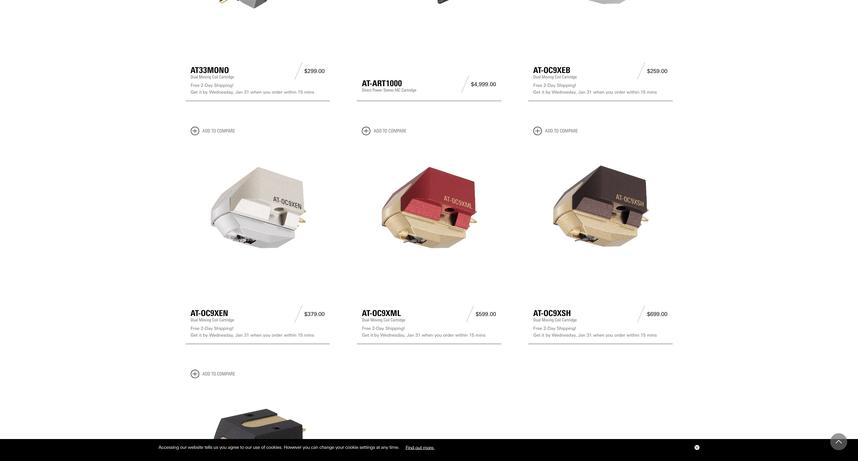 Task type: describe. For each thing, give the bounding box(es) containing it.
order for at-oc9xml
[[443, 333, 454, 338]]

it for at-oc9xml
[[370, 333, 373, 338]]

cartridge for at-oc9xsh
[[562, 318, 577, 323]]

get down at33mono dual moving coil cartridge
[[191, 90, 198, 95]]

at-oc9xsh dual moving coil cartridge
[[533, 309, 577, 323]]

dual for at-oc9xml
[[362, 318, 369, 323]]

wednesday, for at-oc9xml
[[380, 333, 406, 338]]

by for at-oc9xen
[[203, 333, 208, 338]]

moving for at-oc9xen
[[199, 318, 211, 323]]

time.
[[389, 445, 399, 450]]

31 for at-oc9xml
[[415, 333, 420, 338]]

mins down $259.00
[[647, 90, 657, 95]]

direct
[[362, 88, 371, 93]]

at-oc9xen dual moving coil cartridge
[[191, 309, 234, 323]]

divider line image for at-art1000
[[459, 76, 471, 93]]

divider line image for at-oc9xen
[[293, 306, 304, 323]]

31 for at-oc9xsh
[[587, 333, 592, 338]]

it down at33mono dual moving coil cartridge
[[199, 90, 202, 95]]

by for at-oc9xml
[[374, 333, 379, 338]]

us
[[213, 445, 218, 450]]

your
[[335, 445, 344, 450]]

find
[[406, 445, 414, 450]]

more.
[[423, 445, 435, 450]]

at-oc9xeb dual moving coil cartridge
[[533, 65, 577, 80]]

moving for at-oc9xeb
[[542, 74, 554, 80]]

jan for at-oc9xml
[[407, 333, 414, 338]]

free 2 -day shipping! get it by wednesday, jan 31 when you order within 15 mins for at-oc9xsh
[[533, 326, 657, 338]]

1 our from the left
[[180, 445, 187, 450]]

however
[[284, 445, 301, 450]]

shipping! for at-oc9xen
[[214, 326, 233, 331]]

to for oc9xml
[[383, 128, 387, 134]]

by for at-oc9xsh
[[546, 333, 551, 338]]

day for at-oc9xen
[[205, 326, 213, 331]]

cartridge for at-oc9xen
[[219, 318, 234, 323]]

within for at-oc9xen
[[284, 333, 297, 338]]

by down at33mono dual moving coil cartridge
[[203, 90, 208, 95]]

add to compare for oc9xsh
[[545, 128, 578, 134]]

settings
[[359, 445, 375, 450]]

dual for at-oc9xen
[[191, 318, 198, 323]]

at- for oc9xml
[[362, 309, 372, 318]]

order for at-oc9xen
[[272, 333, 283, 338]]

free down at33mono
[[191, 83, 199, 88]]

2 for at-oc9xsh
[[543, 326, 546, 331]]

- for at-oc9xen
[[203, 326, 205, 331]]

wednesday, down at-oc9xeb dual moving coil cartridge
[[552, 90, 577, 95]]

at33mono dual moving coil cartridge
[[191, 65, 234, 80]]

31 for at-oc9xen
[[244, 333, 249, 338]]

coil for at-oc9xen
[[212, 318, 218, 323]]

accessing
[[158, 445, 179, 450]]

within for at-oc9xsh
[[627, 333, 639, 338]]

power
[[372, 88, 382, 93]]

coil for at-oc9xsh
[[555, 318, 561, 323]]

compare for oc9xml
[[388, 128, 406, 134]]

free 2 -day shipping! get it by wednesday, jan 31 when you order within 15 mins for at-oc9xen
[[191, 326, 314, 338]]

order for at-oc9xsh
[[614, 333, 625, 338]]

use
[[253, 445, 260, 450]]

2 down at-oc9xeb dual moving coil cartridge
[[543, 83, 546, 88]]

add to compare for oc9xml
[[374, 128, 406, 134]]

wednesday, for at-oc9xen
[[209, 333, 234, 338]]

mins down $299.00
[[304, 90, 314, 95]]

wednesday, down at33mono dual moving coil cartridge
[[209, 90, 234, 95]]

coil inside at33mono dual moving coil cartridge
[[212, 74, 218, 80]]

get for at-oc9xen
[[191, 333, 198, 338]]

wednesday, for at-oc9xsh
[[552, 333, 577, 338]]

$379.00
[[304, 311, 325, 318]]

to for oc9xsh
[[554, 128, 559, 134]]

cookie
[[345, 445, 358, 450]]

arrow up image
[[836, 439, 842, 445]]

oc9xml
[[372, 309, 401, 318]]

when for at-oc9xsh
[[593, 333, 604, 338]]

mins for at-oc9xsh
[[647, 333, 657, 338]]

out
[[415, 445, 422, 450]]

it for at-oc9xen
[[199, 333, 202, 338]]

add to compare button for oc9xsh
[[533, 127, 578, 135]]

get for at-oc9xsh
[[533, 333, 540, 338]]

it down at-oc9xeb dual moving coil cartridge
[[542, 90, 544, 95]]

$599.00
[[476, 311, 496, 318]]

free for at-oc9xen
[[191, 326, 199, 331]]

at oc9xeb image
[[533, 0, 667, 32]]

15 for at-oc9xml
[[469, 333, 474, 338]]

add for oc9xsh
[[545, 128, 553, 134]]

moving for at-oc9xsh
[[542, 318, 554, 323]]

jan for at-oc9xen
[[235, 333, 243, 338]]

2 for at-oc9xen
[[201, 326, 203, 331]]

at oc9xsh image
[[533, 141, 667, 275]]

day for at-oc9xml
[[376, 326, 384, 331]]

cartridge inside at33mono dual moving coil cartridge
[[219, 74, 234, 80]]

stereo
[[383, 88, 394, 93]]

cookies.
[[266, 445, 282, 450]]

add to compare for oc9xen
[[202, 128, 235, 134]]

$259.00
[[647, 68, 667, 74]]

to for oc9xen
[[211, 128, 216, 134]]

cross image
[[695, 446, 698, 449]]

divider line image for at-oc9xeb
[[635, 63, 647, 80]]

art1000
[[372, 79, 402, 88]]

free down at-oc9xeb dual moving coil cartridge
[[533, 83, 542, 88]]



Task type: locate. For each thing, give the bounding box(es) containing it.
agree
[[228, 445, 239, 450]]

cartridge inside 'at-oc9xsh dual moving coil cartridge'
[[562, 318, 577, 323]]

jan for at-oc9xsh
[[578, 333, 585, 338]]

2 down the at-oc9xen dual moving coil cartridge
[[201, 326, 203, 331]]

our
[[180, 445, 187, 450], [245, 445, 252, 450]]

mc
[[395, 88, 401, 93]]

divider line image for at-oc9xsh
[[635, 306, 647, 323]]

wednesday, down 'at-oc9xsh dual moving coil cartridge'
[[552, 333, 577, 338]]

by down at-oc9xml dual moving coil cartridge
[[374, 333, 379, 338]]

15 for at-oc9xen
[[298, 333, 303, 338]]

mins for at-oc9xen
[[304, 333, 314, 338]]

shipping! for at-oc9xsh
[[557, 326, 576, 331]]

free down 'at-oc9xsh dual moving coil cartridge'
[[533, 326, 542, 331]]

coil inside 'at-oc9xsh dual moving coil cartridge'
[[555, 318, 561, 323]]

coil for at-oc9xml
[[384, 318, 390, 323]]

can
[[311, 445, 318, 450]]

wednesday, down at-oc9xml dual moving coil cartridge
[[380, 333, 406, 338]]

free
[[191, 83, 199, 88], [533, 83, 542, 88], [191, 326, 199, 331], [362, 326, 371, 331], [533, 326, 542, 331]]

day down at33mono dual moving coil cartridge
[[205, 83, 213, 88]]

any
[[381, 445, 388, 450]]

dual inside at-oc9xeb dual moving coil cartridge
[[533, 74, 541, 80]]

wednesday,
[[209, 90, 234, 95], [552, 90, 577, 95], [209, 333, 234, 338], [380, 333, 406, 338], [552, 333, 577, 338]]

moving inside the at-oc9xen dual moving coil cartridge
[[199, 318, 211, 323]]

add
[[202, 128, 210, 134], [374, 128, 382, 134], [545, 128, 553, 134], [202, 371, 210, 377]]

cartridge for at-oc9xml
[[391, 318, 405, 323]]

coil inside the at-oc9xen dual moving coil cartridge
[[212, 318, 218, 323]]

by down at-oc9xeb dual moving coil cartridge
[[546, 90, 551, 95]]

at- inside at-oc9xml dual moving coil cartridge
[[362, 309, 372, 318]]

day down at-oc9xeb dual moving coil cartridge
[[548, 83, 555, 88]]

2 down at-oc9xml dual moving coil cartridge
[[372, 326, 375, 331]]

day down 'at-oc9xsh dual moving coil cartridge'
[[548, 326, 555, 331]]

at- inside 'at-oc9xsh dual moving coil cartridge'
[[533, 309, 544, 318]]

shipping! down the at-oc9xen dual moving coil cartridge
[[214, 326, 233, 331]]

coil inside at-oc9xeb dual moving coil cartridge
[[555, 74, 561, 80]]

at- for oc9xen
[[191, 309, 201, 318]]

to
[[211, 128, 216, 134], [383, 128, 387, 134], [554, 128, 559, 134], [211, 371, 216, 377], [240, 445, 244, 450]]

add for oc9xml
[[374, 128, 382, 134]]

at
[[376, 445, 380, 450]]

add to compare button
[[191, 127, 235, 135], [362, 127, 406, 135], [533, 127, 578, 135], [191, 370, 235, 379]]

2 for at-oc9xml
[[372, 326, 375, 331]]

shipping! down at-oc9xeb dual moving coil cartridge
[[557, 83, 576, 88]]

by
[[203, 90, 208, 95], [546, 90, 551, 95], [203, 333, 208, 338], [374, 333, 379, 338], [546, 333, 551, 338]]

-
[[203, 83, 205, 88], [546, 83, 548, 88], [203, 326, 205, 331], [375, 326, 376, 331], [546, 326, 548, 331]]

at- for oc9xeb
[[533, 65, 544, 75]]

$699.00
[[647, 311, 667, 318]]

accessing our website tells us you agree to our use of cookies. however you can change your cookie settings at any time.
[[158, 445, 400, 450]]

dual for at-oc9xsh
[[533, 318, 541, 323]]

divider line image for at-oc9xml
[[464, 306, 476, 323]]

of
[[261, 445, 265, 450]]

at art1000 image
[[362, 0, 496, 32]]

it down 'at-oc9xsh dual moving coil cartridge'
[[542, 333, 544, 338]]

2 down 'at-oc9xsh dual moving coil cartridge'
[[543, 326, 546, 331]]

our left website
[[180, 445, 187, 450]]

free for at-oc9xml
[[362, 326, 371, 331]]

get down the at-oc9xen dual moving coil cartridge
[[191, 333, 198, 338]]

shipping! down at-oc9xml dual moving coil cartridge
[[385, 326, 405, 331]]

oc9xeb
[[544, 65, 570, 75]]

free down at-oc9xml dual moving coil cartridge
[[362, 326, 371, 331]]

add for oc9xen
[[202, 128, 210, 134]]

cartridge inside at-art1000 direct power stereo mc cartridge
[[402, 88, 416, 93]]

shipping! down 'at-oc9xsh dual moving coil cartridge'
[[557, 326, 576, 331]]

- down at-oc9xeb dual moving coil cartridge
[[546, 83, 548, 88]]

when
[[250, 90, 262, 95], [593, 90, 604, 95], [250, 333, 262, 338], [422, 333, 433, 338], [593, 333, 604, 338]]

when for at-oc9xml
[[422, 333, 433, 338]]

moving inside at33mono dual moving coil cartridge
[[199, 74, 211, 80]]

at-art1000 direct power stereo mc cartridge
[[362, 79, 416, 93]]

2
[[201, 83, 203, 88], [543, 83, 546, 88], [201, 326, 203, 331], [372, 326, 375, 331], [543, 326, 546, 331]]

add to compare button for oc9xen
[[191, 127, 235, 135]]

shipping!
[[214, 83, 233, 88], [557, 83, 576, 88], [214, 326, 233, 331], [385, 326, 405, 331], [557, 326, 576, 331]]

add to compare button for oc9xml
[[362, 127, 406, 135]]

website
[[188, 445, 203, 450]]

at-oc9xml dual moving coil cartridge
[[362, 309, 405, 323]]

coil
[[212, 74, 218, 80], [555, 74, 561, 80], [212, 318, 218, 323], [384, 318, 390, 323], [555, 318, 561, 323]]

order
[[272, 90, 283, 95], [614, 90, 625, 95], [272, 333, 283, 338], [443, 333, 454, 338], [614, 333, 625, 338]]

moving for at-oc9xml
[[370, 318, 383, 323]]

divider line image
[[293, 63, 304, 80], [635, 63, 647, 80], [459, 76, 471, 93], [293, 306, 304, 323], [464, 306, 476, 323], [635, 306, 647, 323]]

coil inside at-oc9xml dual moving coil cartridge
[[384, 318, 390, 323]]

shipping! for at-oc9xml
[[385, 326, 405, 331]]

oc9xen
[[201, 309, 228, 318]]

dual inside 'at-oc9xsh dual moving coil cartridge'
[[533, 318, 541, 323]]

find out more. link
[[400, 442, 440, 453]]

cartridge for at-oc9xeb
[[562, 74, 577, 80]]

our left 'use'
[[245, 445, 252, 450]]

day for at-oc9xsh
[[548, 326, 555, 331]]

at oc9xen image
[[191, 141, 325, 275]]

- down at33mono dual moving coil cartridge
[[203, 83, 205, 88]]

moving
[[199, 74, 211, 80], [542, 74, 554, 80], [199, 318, 211, 323], [370, 318, 383, 323], [542, 318, 554, 323]]

- for at-oc9xml
[[375, 326, 376, 331]]

2 down at33mono dual moving coil cartridge
[[201, 83, 203, 88]]

at33mono image
[[191, 0, 325, 32]]

it down the at-oc9xen dual moving coil cartridge
[[199, 333, 202, 338]]

within for at-oc9xml
[[455, 333, 468, 338]]

compare
[[217, 128, 235, 134], [388, 128, 406, 134], [560, 128, 578, 134], [217, 371, 235, 377]]

15
[[298, 90, 303, 95], [641, 90, 646, 95], [298, 333, 303, 338], [469, 333, 474, 338], [641, 333, 646, 338]]

mins down the '$699.00'
[[647, 333, 657, 338]]

1 horizontal spatial our
[[245, 445, 252, 450]]

0 horizontal spatial our
[[180, 445, 187, 450]]

at oc9xml image
[[362, 141, 496, 275]]

get down 'at-oc9xsh dual moving coil cartridge'
[[533, 333, 540, 338]]

dual for at-oc9xeb
[[533, 74, 541, 80]]

$299.00
[[304, 68, 325, 74]]

mins down $379.00
[[304, 333, 314, 338]]

at33mono
[[191, 65, 229, 75]]

- for at-oc9xsh
[[546, 326, 548, 331]]

day down at-oc9xml dual moving coil cartridge
[[376, 326, 384, 331]]

when for at-oc9xen
[[250, 333, 262, 338]]

you
[[263, 90, 270, 95], [606, 90, 613, 95], [263, 333, 270, 338], [434, 333, 442, 338], [606, 333, 613, 338], [219, 445, 227, 450], [303, 445, 310, 450]]

compare for oc9xen
[[217, 128, 235, 134]]

cartridge
[[219, 74, 234, 80], [562, 74, 577, 80], [402, 88, 416, 93], [219, 318, 234, 323], [391, 318, 405, 323], [562, 318, 577, 323]]

it
[[199, 90, 202, 95], [542, 90, 544, 95], [199, 333, 202, 338], [370, 333, 373, 338], [542, 333, 544, 338]]

mins down $599.00
[[476, 333, 485, 338]]

it down at-oc9xml dual moving coil cartridge
[[370, 333, 373, 338]]

dual
[[191, 74, 198, 80], [533, 74, 541, 80], [191, 318, 198, 323], [362, 318, 369, 323], [533, 318, 541, 323]]

get down at-oc9xml dual moving coil cartridge
[[362, 333, 369, 338]]

day
[[205, 83, 213, 88], [548, 83, 555, 88], [205, 326, 213, 331], [376, 326, 384, 331], [548, 326, 555, 331]]

cartridge inside at-oc9xeb dual moving coil cartridge
[[562, 74, 577, 80]]

add to compare
[[202, 128, 235, 134], [374, 128, 406, 134], [545, 128, 578, 134], [202, 371, 235, 377]]

by down 'at-oc9xsh dual moving coil cartridge'
[[546, 333, 551, 338]]

wednesday, down the at-oc9xen dual moving coil cartridge
[[209, 333, 234, 338]]

tells
[[204, 445, 212, 450]]

free down the at-oc9xen dual moving coil cartridge
[[191, 326, 199, 331]]

at- inside at-oc9xeb dual moving coil cartridge
[[533, 65, 544, 75]]

by down the at-oc9xen dual moving coil cartridge
[[203, 333, 208, 338]]

find out more.
[[406, 445, 435, 450]]

within
[[284, 90, 297, 95], [627, 90, 639, 95], [284, 333, 297, 338], [455, 333, 468, 338], [627, 333, 639, 338]]

cartridge inside at-oc9xml dual moving coil cartridge
[[391, 318, 405, 323]]

at- inside at-art1000 direct power stereo mc cartridge
[[362, 79, 372, 88]]

at- inside the at-oc9xen dual moving coil cartridge
[[191, 309, 201, 318]]

free 2 -day shipping! get it by wednesday, jan 31 when you order within 15 mins
[[191, 83, 314, 95], [533, 83, 657, 95], [191, 326, 314, 338], [362, 326, 485, 338], [533, 326, 657, 338]]

jan
[[235, 90, 243, 95], [578, 90, 585, 95], [235, 333, 243, 338], [407, 333, 414, 338], [578, 333, 585, 338]]

free 2 -day shipping! get it by wednesday, jan 31 when you order within 15 mins for at-oc9xml
[[362, 326, 485, 338]]

$4,999.00
[[471, 81, 496, 87]]

day down the at-oc9xen dual moving coil cartridge
[[205, 326, 213, 331]]

- down the at-oc9xen dual moving coil cartridge
[[203, 326, 205, 331]]

change
[[319, 445, 334, 450]]

free for at-oc9xsh
[[533, 326, 542, 331]]

moving inside at-oc9xml dual moving coil cartridge
[[370, 318, 383, 323]]

divider line image for at33mono
[[293, 63, 304, 80]]

get for at-oc9xml
[[362, 333, 369, 338]]

dual inside at33mono dual moving coil cartridge
[[191, 74, 198, 80]]

compare for oc9xsh
[[560, 128, 578, 134]]

oc9xsh
[[544, 309, 571, 318]]

mins for at-oc9xml
[[476, 333, 485, 338]]

shipping! down at33mono dual moving coil cartridge
[[214, 83, 233, 88]]

dual inside at-oc9xml dual moving coil cartridge
[[362, 318, 369, 323]]

31
[[244, 90, 249, 95], [587, 90, 592, 95], [244, 333, 249, 338], [415, 333, 420, 338], [587, 333, 592, 338]]

get down at-oc9xeb dual moving coil cartridge
[[533, 90, 540, 95]]

coil for at-oc9xeb
[[555, 74, 561, 80]]

mins
[[304, 90, 314, 95], [647, 90, 657, 95], [304, 333, 314, 338], [476, 333, 485, 338], [647, 333, 657, 338]]

15 for at-oc9xsh
[[641, 333, 646, 338]]

at- for art1000
[[362, 79, 372, 88]]

at- for oc9xsh
[[533, 309, 544, 318]]

at oc9xsl image
[[191, 384, 325, 461]]

- down at-oc9xml dual moving coil cartridge
[[375, 326, 376, 331]]

- down 'at-oc9xsh dual moving coil cartridge'
[[546, 326, 548, 331]]

moving inside 'at-oc9xsh dual moving coil cartridge'
[[542, 318, 554, 323]]

at-
[[533, 65, 544, 75], [362, 79, 372, 88], [191, 309, 201, 318], [362, 309, 372, 318], [533, 309, 544, 318]]

dual inside the at-oc9xen dual moving coil cartridge
[[191, 318, 198, 323]]

moving inside at-oc9xeb dual moving coil cartridge
[[542, 74, 554, 80]]

cartridge inside the at-oc9xen dual moving coil cartridge
[[219, 318, 234, 323]]

2 our from the left
[[245, 445, 252, 450]]

get
[[191, 90, 198, 95], [533, 90, 540, 95], [191, 333, 198, 338], [362, 333, 369, 338], [533, 333, 540, 338]]

it for at-oc9xsh
[[542, 333, 544, 338]]



Task type: vqa. For each thing, say whether or not it's contained in the screenshot.
coil in the AT-OC9XEN Dual Moving Coil Cartridge
yes



